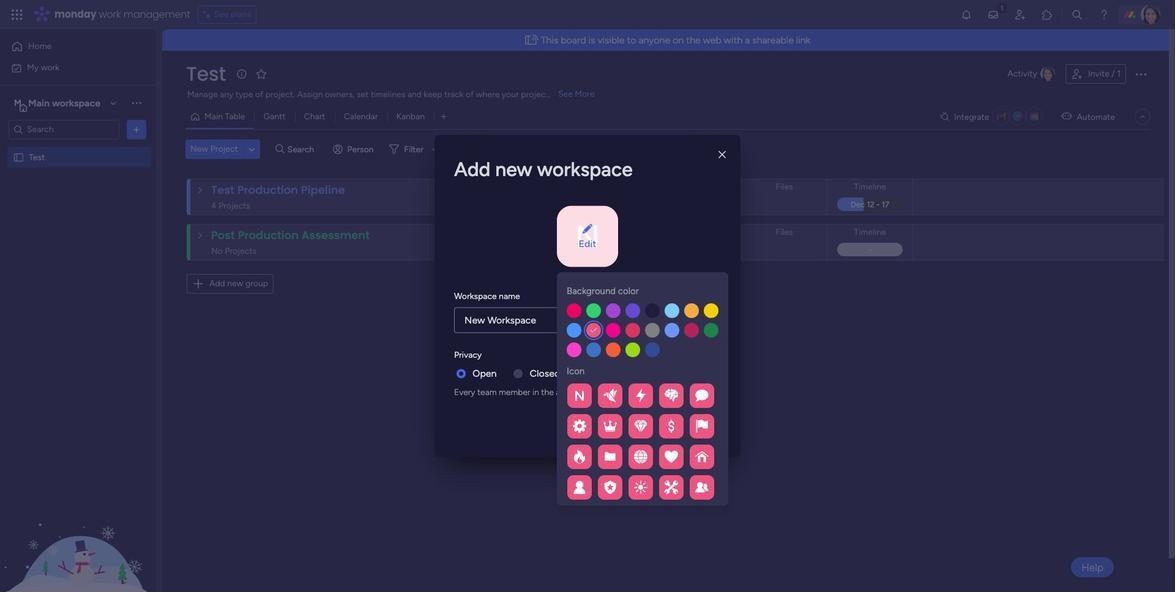 Task type: locate. For each thing, give the bounding box(es) containing it.
on
[[673, 34, 684, 46]]

2 due from the top
[[596, 227, 611, 238]]

add inside heading
[[454, 158, 491, 181]]

add
[[454, 158, 491, 181], [209, 279, 225, 289], [644, 420, 662, 431]]

0 vertical spatial due date field
[[593, 181, 634, 194]]

set
[[357, 89, 369, 100]]

public board image
[[13, 152, 24, 163]]

1 files field from the top
[[773, 181, 796, 194]]

main inside button
[[205, 111, 223, 122]]

0 vertical spatial due
[[596, 182, 611, 192]]

files for 2nd files field from the top
[[776, 227, 793, 238]]

add new group
[[209, 279, 268, 289]]

main inside workspace selection 'element'
[[28, 97, 50, 109]]

the inside "privacy" element
[[542, 387, 554, 398]]

the right in
[[542, 387, 554, 398]]

1 vertical spatial the
[[542, 387, 554, 398]]

where
[[476, 89, 500, 100]]

1 vertical spatial new
[[227, 279, 243, 289]]

owners,
[[325, 89, 355, 100]]

1 vertical spatial test
[[29, 152, 45, 163]]

management
[[124, 7, 190, 21]]

workspace inside button
[[664, 420, 712, 431]]

2 timeline from the top
[[854, 227, 886, 238]]

1 horizontal spatial of
[[466, 89, 474, 100]]

1 vertical spatial due date
[[596, 227, 631, 238]]

1 date from the top
[[613, 182, 631, 192]]

track
[[445, 89, 464, 100]]

add new workspace heading
[[454, 155, 721, 184]]

new for group
[[227, 279, 243, 289]]

0 horizontal spatial work
[[41, 62, 59, 73]]

my
[[27, 62, 39, 73]]

any
[[220, 89, 234, 100]]

0 vertical spatial workspace
[[52, 97, 100, 109]]

0 horizontal spatial main
[[28, 97, 50, 109]]

work right monday
[[99, 7, 121, 21]]

2 horizontal spatial add
[[644, 420, 662, 431]]

work inside button
[[41, 62, 59, 73]]

1 horizontal spatial workspace
[[537, 158, 633, 181]]

test down project
[[211, 182, 235, 198]]

test up manage in the left of the page
[[186, 60, 226, 88]]

keep
[[424, 89, 442, 100]]

test inside field
[[211, 182, 235, 198]]

lottie animation element
[[0, 469, 156, 593]]

pipeline
[[301, 182, 345, 198]]

main right workspace icon
[[28, 97, 50, 109]]

cancel
[[589, 420, 619, 431]]

see left more
[[558, 89, 573, 99]]

show board description image
[[234, 68, 249, 80]]

0 vertical spatial work
[[99, 7, 121, 21]]

help button
[[1072, 558, 1114, 578]]

0 vertical spatial new
[[496, 158, 533, 181]]

new inside button
[[227, 279, 243, 289]]

new project button
[[186, 140, 243, 159]]

monday
[[54, 7, 96, 21]]

2 of from the left
[[466, 89, 474, 100]]

production inside post production assessment field
[[238, 228, 299, 243]]

due date
[[596, 182, 631, 192], [596, 227, 631, 238]]

0 vertical spatial main
[[28, 97, 50, 109]]

background
[[567, 286, 616, 297]]

0 horizontal spatial the
[[542, 387, 554, 398]]

date up edit button
[[613, 182, 631, 192]]

1 vertical spatial work
[[41, 62, 59, 73]]

0 vertical spatial timeline field
[[851, 181, 890, 194]]

0 vertical spatial files
[[776, 182, 793, 192]]

see plans
[[214, 9, 251, 20]]

1 vertical spatial files
[[776, 227, 793, 238]]

0 horizontal spatial workspace
[[52, 97, 100, 109]]

home button
[[7, 37, 132, 56]]

select product image
[[11, 9, 23, 21]]

option
[[0, 146, 156, 149]]

main table
[[205, 111, 245, 122]]

add for add new workspace
[[454, 158, 491, 181]]

work right my
[[41, 62, 59, 73]]

shareable
[[753, 34, 794, 46]]

project
[[210, 144, 238, 154]]

due
[[596, 182, 611, 192], [596, 227, 611, 238]]

1 vertical spatial timeline
[[854, 227, 886, 238]]

kanban
[[397, 111, 425, 122]]

2 due date field from the top
[[593, 226, 634, 239]]

the
[[687, 34, 701, 46], [542, 387, 554, 398]]

due date right v2 edit image at the top of page
[[596, 227, 631, 238]]

production for test
[[237, 182, 298, 198]]

Timeline field
[[851, 181, 890, 194], [851, 226, 890, 239]]

1 due date from the top
[[596, 182, 631, 192]]

1 horizontal spatial new
[[496, 158, 533, 181]]

0 vertical spatial files field
[[773, 181, 796, 194]]

Search in workspace field
[[26, 122, 102, 137]]

see inside button
[[214, 9, 229, 20]]

add workspace button
[[634, 414, 721, 438]]

the right on
[[687, 34, 701, 46]]

visible
[[598, 34, 625, 46]]

1 vertical spatial date
[[613, 227, 631, 238]]

0 vertical spatial see
[[214, 9, 229, 20]]

1 horizontal spatial work
[[99, 7, 121, 21]]

edit button
[[557, 206, 618, 267]]

arrow down image
[[428, 142, 443, 157]]

due date field right v2 edit image at the top of page
[[593, 226, 634, 239]]

production right post
[[238, 228, 299, 243]]

calendar
[[344, 111, 378, 122]]

0 horizontal spatial see
[[214, 9, 229, 20]]

assign
[[297, 89, 323, 100]]

1 vertical spatial files field
[[773, 226, 796, 239]]

new
[[496, 158, 533, 181], [227, 279, 243, 289]]

0 horizontal spatial of
[[255, 89, 263, 100]]

0 horizontal spatial add
[[209, 279, 225, 289]]

color
[[618, 286, 639, 297]]

test right public board icon
[[29, 152, 45, 163]]

due right v2 edit image at the top of page
[[596, 227, 611, 238]]

0 vertical spatial add
[[454, 158, 491, 181]]

with
[[724, 34, 743, 46]]

timeline for 1st timeline field from the bottom of the page
[[854, 227, 886, 238]]

closed
[[530, 368, 561, 379]]

0 vertical spatial timeline
[[854, 182, 886, 192]]

of right track
[[466, 89, 474, 100]]

1 due from the top
[[596, 182, 611, 192]]

0 vertical spatial the
[[687, 34, 701, 46]]

of
[[255, 89, 263, 100], [466, 89, 474, 100]]

home
[[28, 41, 52, 51]]

new
[[190, 144, 208, 154]]

1 horizontal spatial add
[[454, 158, 491, 181]]

monday work management
[[54, 7, 190, 21]]

2 vertical spatial test
[[211, 182, 235, 198]]

1 vertical spatial production
[[238, 228, 299, 243]]

1 vertical spatial see
[[558, 89, 573, 99]]

1 vertical spatial add
[[209, 279, 225, 289]]

more
[[575, 89, 595, 99]]

see left plans
[[214, 9, 229, 20]]

person button
[[328, 140, 381, 159]]

files
[[776, 182, 793, 192], [776, 227, 793, 238]]

v2 edit image
[[583, 222, 593, 237]]

new inside heading
[[496, 158, 533, 181]]

Test field
[[183, 60, 229, 88]]

1 horizontal spatial see
[[558, 89, 573, 99]]

invite
[[1089, 69, 1110, 79]]

1 vertical spatial due
[[596, 227, 611, 238]]

2 vertical spatial add
[[644, 420, 662, 431]]

chart
[[304, 111, 326, 122]]

date right v2 edit image at the top of page
[[613, 227, 631, 238]]

2 horizontal spatial workspace
[[664, 420, 712, 431]]

Workspace name field
[[454, 308, 721, 333]]

1 vertical spatial main
[[205, 111, 223, 122]]

chart button
[[295, 107, 335, 127]]

workspace for add workspace
[[664, 420, 712, 431]]

calendar button
[[335, 107, 387, 127]]

group
[[246, 279, 268, 289]]

0 vertical spatial date
[[613, 182, 631, 192]]

production down the v2 search icon
[[237, 182, 298, 198]]

Files field
[[773, 181, 796, 194], [773, 226, 796, 239]]

due date field up edit button
[[593, 181, 634, 194]]

invite members image
[[1015, 9, 1027, 21]]

Search field
[[284, 141, 321, 158]]

workspace
[[52, 97, 100, 109], [537, 158, 633, 181], [664, 420, 712, 431]]

timeline
[[854, 182, 886, 192], [854, 227, 886, 238]]

see for see more
[[558, 89, 573, 99]]

2 files from the top
[[776, 227, 793, 238]]

1 vertical spatial workspace
[[537, 158, 633, 181]]

1 vertical spatial due date field
[[593, 226, 634, 239]]

add view image
[[441, 112, 446, 122]]

2 vertical spatial workspace
[[664, 420, 712, 431]]

0 horizontal spatial new
[[227, 279, 243, 289]]

workspace inside 'element'
[[52, 97, 100, 109]]

0 vertical spatial due date
[[596, 182, 631, 192]]

0 vertical spatial production
[[237, 182, 298, 198]]

cancel button
[[579, 414, 629, 438]]

of right type
[[255, 89, 263, 100]]

1 files from the top
[[776, 182, 793, 192]]

due date up edit button
[[596, 182, 631, 192]]

production
[[237, 182, 298, 198], [238, 228, 299, 243]]

1 horizontal spatial main
[[205, 111, 223, 122]]

1 timeline from the top
[[854, 182, 886, 192]]

due up edit dropdown button
[[596, 182, 611, 192]]

join
[[605, 387, 619, 398]]

production inside test production pipeline field
[[237, 182, 298, 198]]

1 vertical spatial timeline field
[[851, 226, 890, 239]]

date
[[613, 182, 631, 192], [613, 227, 631, 238]]

work for monday
[[99, 7, 121, 21]]

1 of from the left
[[255, 89, 263, 100]]

timeline for 1st timeline field from the top of the page
[[854, 182, 886, 192]]

work
[[99, 7, 121, 21], [41, 62, 59, 73]]

in
[[533, 387, 539, 398]]

test
[[186, 60, 226, 88], [29, 152, 45, 163], [211, 182, 235, 198]]

privacy element
[[454, 366, 721, 399]]

Due date field
[[593, 181, 634, 194], [593, 226, 634, 239]]

main left table
[[205, 111, 223, 122]]

workspace
[[454, 291, 497, 302]]



Task type: vqa. For each thing, say whether or not it's contained in the screenshot.
by inside Customer projects by monday.com
no



Task type: describe. For each thing, give the bounding box(es) containing it.
test production pipeline
[[211, 182, 345, 198]]

see plans button
[[198, 6, 257, 24]]

account
[[556, 387, 587, 398]]

inbox image
[[988, 9, 1000, 21]]

main for main table
[[205, 111, 223, 122]]

invite / 1 button
[[1066, 64, 1127, 84]]

files for 2nd files field from the bottom of the page
[[776, 182, 793, 192]]

type
[[236, 89, 253, 100]]

web
[[703, 34, 722, 46]]

workspace name heading
[[454, 290, 520, 303]]

test list box
[[0, 145, 156, 333]]

my work
[[27, 62, 59, 73]]

main workspace
[[28, 97, 100, 109]]

your
[[502, 89, 519, 100]]

1
[[1118, 69, 1121, 79]]

add new group button
[[187, 274, 274, 294]]

workspace image
[[12, 96, 24, 110]]

james peterson image
[[1141, 5, 1161, 24]]

filter
[[404, 144, 424, 155]]

0 vertical spatial test
[[186, 60, 226, 88]]

/
[[1112, 69, 1116, 79]]

apps image
[[1042, 9, 1054, 21]]

workspace inside heading
[[537, 158, 633, 181]]

to
[[627, 34, 637, 46]]

project
[[521, 89, 549, 100]]

autopilot image
[[1062, 109, 1072, 124]]

Post Production Assessment field
[[208, 228, 373, 244]]

add for add new group
[[209, 279, 225, 289]]

add to favorites image
[[255, 68, 267, 80]]

this
[[541, 34, 559, 46]]

m
[[14, 98, 21, 108]]

edit button
[[557, 206, 618, 267]]

plans
[[231, 9, 251, 20]]

integrate
[[955, 112, 990, 122]]

this  board is visible to anyone on the web with a shareable link
[[541, 34, 811, 46]]

manage
[[187, 89, 218, 100]]

2 date from the top
[[613, 227, 631, 238]]

angle down image
[[249, 145, 255, 154]]

post production assessment
[[211, 228, 370, 243]]

2 files field from the top
[[773, 226, 796, 239]]

post
[[211, 228, 235, 243]]

new for workspace
[[496, 158, 533, 181]]

a
[[745, 34, 750, 46]]

workspace selection element
[[12, 96, 102, 112]]

see for see plans
[[214, 9, 229, 20]]

2 timeline field from the top
[[851, 226, 890, 239]]

edit
[[579, 238, 597, 250]]

close image
[[719, 150, 726, 159]]

notifications image
[[961, 9, 973, 21]]

dapulse integrations image
[[941, 112, 950, 122]]

1 horizontal spatial the
[[687, 34, 701, 46]]

manage any type of project. assign owners, set timelines and keep track of where your project stands.
[[187, 89, 578, 100]]

activity
[[1008, 69, 1038, 79]]

2 due date from the top
[[596, 227, 631, 238]]

privacy
[[454, 350, 482, 360]]

person
[[348, 144, 374, 155]]

every team member in the account can join
[[454, 387, 619, 398]]

help image
[[1099, 9, 1111, 21]]

privacy heading
[[454, 349, 482, 362]]

due for first due date field from the bottom
[[596, 227, 611, 238]]

add for add workspace
[[644, 420, 662, 431]]

v2 search image
[[275, 143, 284, 156]]

is
[[589, 34, 595, 46]]

board
[[561, 34, 586, 46]]

gantt button
[[254, 107, 295, 127]]

open button
[[473, 366, 497, 381]]

Test Production Pipeline field
[[208, 182, 348, 198]]

due for 1st due date field from the top of the page
[[596, 182, 611, 192]]

search everything image
[[1072, 9, 1084, 21]]

work for my
[[41, 62, 59, 73]]

main table button
[[186, 107, 254, 127]]

can
[[590, 387, 603, 398]]

closed button
[[530, 366, 561, 381]]

anyone
[[639, 34, 671, 46]]

background color
[[567, 286, 639, 297]]

invite / 1
[[1089, 69, 1121, 79]]

and
[[408, 89, 422, 100]]

automate
[[1077, 112, 1116, 122]]

gantt
[[264, 111, 286, 122]]

new project
[[190, 144, 238, 154]]

team
[[478, 387, 497, 398]]

add new workspace
[[454, 158, 633, 181]]

n
[[575, 388, 585, 404]]

main for main workspace
[[28, 97, 50, 109]]

workspace for main workspace
[[52, 97, 100, 109]]

name
[[499, 291, 520, 302]]

every
[[454, 387, 475, 398]]

1 image
[[997, 1, 1008, 14]]

table
[[225, 111, 245, 122]]

1 timeline field from the top
[[851, 181, 890, 194]]

stands.
[[551, 89, 578, 100]]

production for post
[[238, 228, 299, 243]]

filter button
[[385, 140, 443, 159]]

project.
[[266, 89, 295, 100]]

see more link
[[557, 88, 596, 100]]

icon
[[567, 366, 585, 377]]

my work button
[[7, 58, 132, 77]]

link
[[797, 34, 811, 46]]

collapse board header image
[[1138, 112, 1148, 122]]

see more
[[558, 89, 595, 99]]

assessment
[[302, 228, 370, 243]]

open
[[473, 368, 497, 379]]

lottie animation image
[[0, 469, 156, 593]]

test inside list box
[[29, 152, 45, 163]]

1 due date field from the top
[[593, 181, 634, 194]]

activity button
[[1003, 64, 1061, 84]]

kanban button
[[387, 107, 434, 127]]

member
[[499, 387, 531, 398]]



